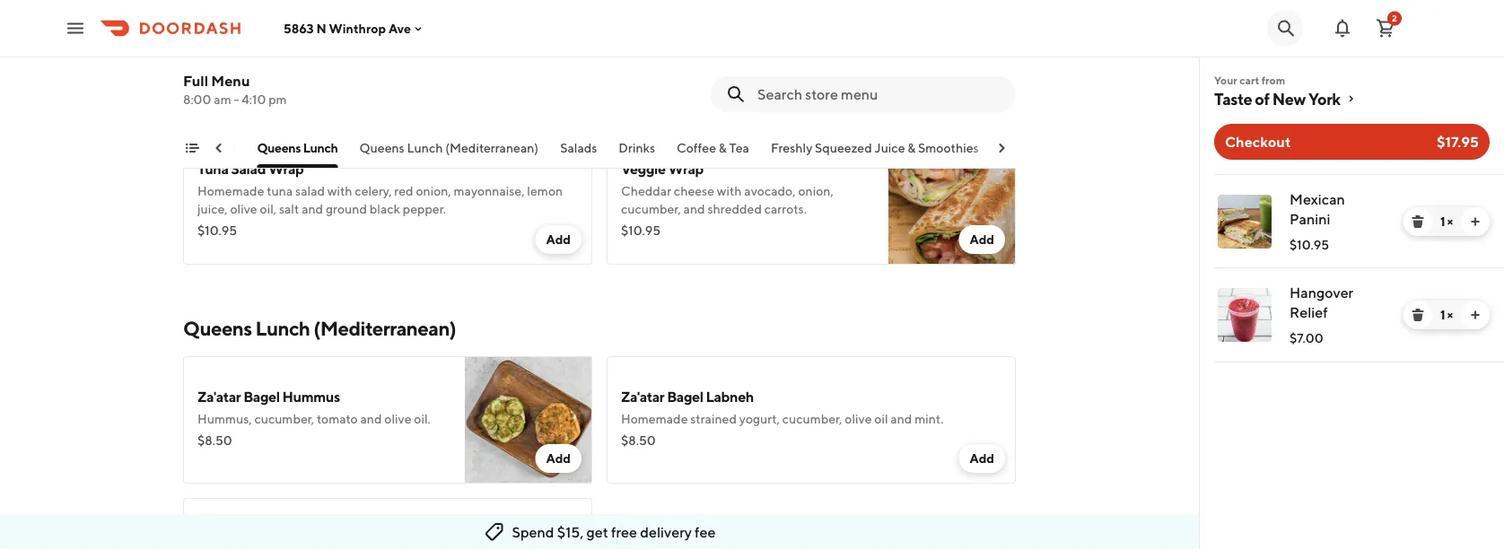 Task type: describe. For each thing, give the bounding box(es) containing it.
n
[[316, 21, 326, 36]]

am
[[214, 92, 231, 107]]

$7.00
[[1290, 331, 1323, 346]]

2 grilled from the top
[[197, 42, 236, 57]]

menu
[[211, 72, 250, 89]]

oil.
[[414, 412, 431, 426]]

olive inside za'atar bagel labneh homemade strained yogurt, cucumber, olive oil and mint. $8.50 add
[[845, 412, 872, 426]]

scroll menu navigation right image
[[994, 141, 1009, 155]]

manhattan lunch (tony specials) button
[[46, 139, 236, 168]]

$17.95
[[1437, 133, 1479, 150]]

chicken shawarma
[[197, 530, 319, 547]]

with inside veggie wrap cheddar cheese with avocado, onion, cucumber, and shredded carrots. $10.95
[[717, 184, 742, 198]]

full
[[183, 72, 208, 89]]

shredded inside veggie wrap cheddar cheese with avocado, onion, cucumber, and shredded carrots. $10.95
[[708, 201, 762, 216]]

and inside za'atar bagel hummus hummus, cucumber, tomato and olive oil. $8.50
[[360, 412, 382, 426]]

mexican
[[1290, 191, 1345, 208]]

queens lunch
[[257, 140, 338, 155]]

yogurt,
[[739, 412, 780, 426]]

with inside tuna with melted cheddar cheese, shredded carrots, lemon juice, olive oil, and mayonnaise.
[[651, 42, 676, 57]]

za'atar bagel hummus hummus, cucumber, tomato and olive oil. $8.50
[[197, 388, 431, 448]]

ave
[[389, 21, 411, 36]]

add inside za'atar bagel labneh homemade strained yogurt, cucumber, olive oil and mint. $8.50 add
[[970, 451, 994, 466]]

add one to cart image
[[1468, 308, 1483, 322]]

drinks
[[619, 140, 655, 155]]

salad
[[295, 184, 325, 198]]

spend
[[512, 524, 554, 541]]

peppers,
[[373, 42, 422, 57]]

olive inside tuna with melted cheddar cheese, shredded carrots, lemon juice, olive oil, and mayonnaise.
[[737, 60, 764, 74]]

lunch up salad
[[303, 140, 338, 155]]

queens lunch (mediterranean) button
[[359, 139, 539, 168]]

spend $15, get free delivery fee
[[512, 524, 716, 541]]

freshly squeezed juice & smoothies
[[771, 140, 979, 155]]

lettuce,
[[197, 60, 241, 74]]

chicken
[[239, 42, 284, 57]]

shredded inside tuna with melted cheddar cheese, shredded carrots, lemon juice, olive oil, and mayonnaise.
[[817, 42, 872, 57]]

with inside grilled chicken wrap grilled chicken with green bell peppers, lettuce, tomato, and mayonnaise. $10.95
[[286, 42, 311, 57]]

hangover
[[1290, 284, 1354, 301]]

5863
[[284, 21, 314, 36]]

queens inside button
[[359, 140, 405, 155]]

taste of new york
[[1214, 89, 1341, 108]]

$10.95 inside tuna salad wrap homemade tuna salad with celery, red onion, mayonnaise, lemon juice, olive oil, salt and ground black pepper. $10.95 add
[[197, 223, 237, 238]]

olive inside za'atar bagel hummus hummus, cucumber, tomato and olive oil. $8.50
[[384, 412, 412, 426]]

strained
[[690, 412, 737, 426]]

and inside tuna with melted cheddar cheese, shredded carrots, lemon juice, olive oil, and mayonnaise.
[[786, 60, 807, 74]]

and inside za'atar bagel labneh homemade strained yogurt, cucumber, olive oil and mint. $8.50 add
[[891, 412, 912, 426]]

(tony
[[150, 140, 182, 155]]

mexican panini image
[[1218, 195, 1272, 249]]

show menu categories image
[[185, 141, 199, 155]]

breakfast catering button
[[1000, 139, 1107, 168]]

breakfast
[[1000, 140, 1055, 155]]

& inside freshly squeezed juice & smoothies button
[[908, 140, 916, 155]]

full menu 8:00 am - 4:10 pm
[[183, 72, 287, 107]]

your cart from
[[1214, 74, 1285, 86]]

manhattan lunch (tony specials)
[[46, 140, 236, 155]]

cucumber, inside veggie wrap cheddar cheese with avocado, onion, cucumber, and shredded carrots. $10.95
[[621, 201, 681, 216]]

& inside coffee & tea button
[[719, 140, 727, 155]]

$8.50 inside za'atar bagel labneh homemade strained yogurt, cucumber, olive oil and mint. $8.50 add
[[621, 433, 656, 448]]

$10.95 down the panini
[[1290, 237, 1329, 252]]

mayonnaise. for wrap
[[314, 60, 385, 74]]

add inside tuna salad wrap homemade tuna salad with celery, red onion, mayonnaise, lemon juice, olive oil, salt and ground black pepper. $10.95 add
[[546, 232, 571, 247]]

1 × for mexican panini
[[1440, 214, 1453, 229]]

catering
[[1057, 140, 1107, 155]]

salads button
[[560, 139, 597, 168]]

× for mexican panini
[[1447, 214, 1453, 229]]

$10.95 inside veggie wrap cheddar cheese with avocado, onion, cucumber, and shredded carrots. $10.95
[[621, 223, 661, 238]]

freshly
[[771, 140, 813, 155]]

from
[[1262, 74, 1285, 86]]

0 vertical spatial queens lunch (mediterranean)
[[359, 140, 539, 155]]

free
[[611, 524, 637, 541]]

lemon inside tuna with melted cheddar cheese, shredded carrots, lemon juice, olive oil, and mayonnaise.
[[666, 60, 702, 74]]

coffee & tea button
[[677, 139, 749, 168]]

1 horizontal spatial queens
[[257, 140, 301, 155]]

2 button
[[1368, 10, 1404, 46]]

york
[[1309, 89, 1341, 108]]

1 vertical spatial (mediterranean)
[[314, 317, 456, 340]]

pm
[[269, 92, 287, 107]]

smoothies
[[918, 140, 979, 155]]

za'atar bagel hummus image
[[465, 356, 592, 484]]

cheddar
[[722, 42, 769, 57]]

mexican panini
[[1290, 191, 1345, 228]]

red
[[394, 184, 413, 198]]

oil, inside tuna with melted cheddar cheese, shredded carrots, lemon juice, olive oil, and mayonnaise.
[[767, 60, 783, 74]]

tuna with melted cheddar cheese, shredded carrots, lemon juice, olive oil, and mayonnaise.
[[621, 42, 872, 92]]

cheddar
[[621, 184, 671, 198]]

lunch up the hummus on the bottom left of page
[[255, 317, 310, 340]]

tuna melt wrap image
[[889, 0, 1016, 123]]

8:00
[[183, 92, 211, 107]]

avocado,
[[744, 184, 796, 198]]

2 items, open order cart image
[[1375, 18, 1397, 39]]

juice, inside tuna salad wrap homemade tuna salad with celery, red onion, mayonnaise, lemon juice, olive oil, salt and ground black pepper. $10.95 add
[[197, 201, 228, 216]]

salad
[[231, 160, 266, 177]]

drinks button
[[619, 139, 655, 168]]

bell
[[349, 42, 370, 57]]

taste of new york link
[[1214, 88, 1490, 109]]

5863 n winthrop ave
[[284, 21, 411, 36]]

tuna for salad
[[197, 160, 228, 177]]

shawarma
[[253, 530, 319, 547]]

za'atar for hummus
[[197, 388, 241, 405]]

2
[[1392, 13, 1397, 23]]

mint.
[[915, 412, 944, 426]]

pepper.
[[403, 201, 446, 216]]

specials)
[[184, 140, 236, 155]]



Task type: locate. For each thing, give the bounding box(es) containing it.
& left the tea
[[719, 140, 727, 155]]

juice, down melted
[[704, 60, 734, 74]]

shredded down avocado,
[[708, 201, 762, 216]]

tuna
[[621, 42, 649, 57], [197, 160, 228, 177]]

olive left oil. at the bottom left of the page
[[384, 412, 412, 426]]

oil
[[874, 412, 888, 426]]

× for hangover relief
[[1447, 307, 1453, 322]]

1 vertical spatial lemon
[[527, 184, 563, 198]]

homemade down salad
[[197, 184, 264, 198]]

winthrop
[[329, 21, 386, 36]]

cucumber, down cheddar
[[621, 201, 681, 216]]

wrap up green
[[298, 18, 334, 35]]

$10.95 inside grilled chicken wrap grilled chicken with green bell peppers, lettuce, tomato, and mayonnaise. $10.95
[[197, 81, 237, 96]]

veggie
[[621, 160, 666, 177]]

remove item from cart image
[[1411, 308, 1425, 322]]

tuna inside tuna with melted cheddar cheese, shredded carrots, lemon juice, olive oil, and mayonnaise.
[[621, 42, 649, 57]]

× left add one to cart image
[[1447, 214, 1453, 229]]

chicken inside grilled chicken wrap grilled chicken with green bell peppers, lettuce, tomato, and mayonnaise. $10.95
[[243, 18, 296, 35]]

2 & from the left
[[908, 140, 916, 155]]

and inside grilled chicken wrap grilled chicken with green bell peppers, lettuce, tomato, and mayonnaise. $10.95
[[290, 60, 312, 74]]

and inside tuna salad wrap homemade tuna salad with celery, red onion, mayonnaise, lemon juice, olive oil, salt and ground black pepper. $10.95 add
[[302, 201, 323, 216]]

0 vertical spatial 1 ×
[[1440, 214, 1453, 229]]

tuna for with
[[621, 42, 649, 57]]

black
[[370, 201, 400, 216]]

1 horizontal spatial mayonnaise.
[[621, 78, 692, 92]]

1 horizontal spatial juice,
[[704, 60, 734, 74]]

cart
[[1240, 74, 1259, 86]]

list
[[1200, 174, 1504, 363]]

$10.95 down lettuce,
[[197, 81, 237, 96]]

hangover relief
[[1290, 284, 1354, 321]]

1 right remove item from cart image
[[1440, 307, 1445, 322]]

1 vertical spatial mayonnaise.
[[621, 78, 692, 92]]

and down cheese
[[684, 201, 705, 216]]

1 vertical spatial 1
[[1440, 307, 1445, 322]]

1 horizontal spatial oil,
[[767, 60, 783, 74]]

bagel for hummus
[[243, 388, 280, 405]]

1 1 × from the top
[[1440, 214, 1453, 229]]

coffee
[[677, 140, 716, 155]]

2 bagel from the left
[[667, 388, 703, 405]]

1 vertical spatial 1 ×
[[1440, 307, 1453, 322]]

4:10
[[242, 92, 266, 107]]

checkout
[[1225, 133, 1291, 150]]

1 horizontal spatial lemon
[[666, 60, 702, 74]]

onion, up carrots.
[[798, 184, 834, 198]]

list containing mexican panini
[[1200, 174, 1504, 363]]

oil, down cheese, on the right top
[[767, 60, 783, 74]]

your
[[1214, 74, 1238, 86]]

wrap for chicken
[[298, 18, 334, 35]]

wrap up tuna at the top of page
[[268, 160, 304, 177]]

cucumber, right yogurt,
[[782, 412, 842, 426]]

(mediterranean) inside button
[[445, 140, 539, 155]]

tea
[[729, 140, 749, 155]]

salads
[[560, 140, 597, 155]]

cucumber, inside za'atar bagel hummus hummus, cucumber, tomato and olive oil. $8.50
[[254, 412, 314, 426]]

1 vertical spatial grilled
[[197, 42, 236, 57]]

0 vertical spatial tuna
[[621, 42, 649, 57]]

1 horizontal spatial shredded
[[817, 42, 872, 57]]

panini
[[1290, 210, 1331, 228]]

open menu image
[[65, 18, 86, 39]]

0 vertical spatial chicken
[[243, 18, 296, 35]]

$8.50 inside za'atar bagel hummus hummus, cucumber, tomato and olive oil. $8.50
[[197, 433, 232, 448]]

wrap inside veggie wrap cheddar cheese with avocado, onion, cucumber, and shredded carrots. $10.95
[[668, 160, 704, 177]]

0 horizontal spatial juice,
[[197, 201, 228, 216]]

bagel up the hummus,
[[243, 388, 280, 405]]

$10.95
[[197, 81, 237, 96], [197, 223, 237, 238], [621, 223, 661, 238], [1290, 237, 1329, 252]]

za'atar up the hummus,
[[197, 388, 241, 405]]

labneh
[[706, 388, 754, 405]]

tomato
[[317, 412, 358, 426]]

bagel
[[243, 388, 280, 405], [667, 388, 703, 405]]

5863 n winthrop ave button
[[284, 21, 426, 36]]

oil,
[[767, 60, 783, 74], [260, 201, 277, 216]]

0 vertical spatial 1
[[1440, 214, 1445, 229]]

0 horizontal spatial oil,
[[260, 201, 277, 216]]

0 vertical spatial (mediterranean)
[[445, 140, 539, 155]]

0 horizontal spatial $8.50
[[197, 433, 232, 448]]

mayonnaise. inside tuna with melted cheddar cheese, shredded carrots, lemon juice, olive oil, and mayonnaise.
[[621, 78, 692, 92]]

fee
[[695, 524, 716, 541]]

homemade left the strained
[[621, 412, 688, 426]]

1 onion, from the left
[[416, 184, 451, 198]]

veggie wrap image
[[889, 137, 1016, 265]]

manhattan
[[46, 140, 109, 155]]

1 horizontal spatial cucumber,
[[621, 201, 681, 216]]

mayonnaise,
[[454, 184, 525, 198]]

tuna down the specials)
[[197, 160, 228, 177]]

bagel for labneh
[[667, 388, 703, 405]]

2 $8.50 from the left
[[621, 433, 656, 448]]

salt
[[279, 201, 299, 216]]

lemon down melted
[[666, 60, 702, 74]]

0 horizontal spatial &
[[719, 140, 727, 155]]

bagel inside za'atar bagel labneh homemade strained yogurt, cucumber, olive oil and mint. $8.50 add
[[667, 388, 703, 405]]

1 & from the left
[[719, 140, 727, 155]]

$10.95 down cheddar
[[621, 223, 661, 238]]

1 right remove item from cart icon
[[1440, 214, 1445, 229]]

with inside tuna salad wrap homemade tuna salad with celery, red onion, mayonnaise, lemon juice, olive oil, salt and ground black pepper. $10.95 add
[[327, 184, 352, 198]]

1 × left add one to cart image
[[1440, 214, 1453, 229]]

mayonnaise. down bell
[[314, 60, 385, 74]]

hummus,
[[197, 412, 252, 426]]

$10.95 down salad
[[197, 223, 237, 238]]

mayonnaise.
[[314, 60, 385, 74], [621, 78, 692, 92]]

mayonnaise. down carrots,
[[621, 78, 692, 92]]

za'atar
[[197, 388, 241, 405], [621, 388, 664, 405]]

tuna inside tuna salad wrap homemade tuna salad with celery, red onion, mayonnaise, lemon juice, olive oil, salt and ground black pepper. $10.95 add
[[197, 160, 228, 177]]

wrap inside grilled chicken wrap grilled chicken with green bell peppers, lettuce, tomato, and mayonnaise. $10.95
[[298, 18, 334, 35]]

2 horizontal spatial cucumber,
[[782, 412, 842, 426]]

1 for mexican panini
[[1440, 214, 1445, 229]]

delivery
[[640, 524, 692, 541]]

homemade for tuna
[[197, 184, 264, 198]]

tomato,
[[244, 60, 288, 74]]

with up ground
[[327, 184, 352, 198]]

and right 'tomato,'
[[290, 60, 312, 74]]

cheese
[[674, 184, 714, 198]]

za'atar inside za'atar bagel labneh homemade strained yogurt, cucumber, olive oil and mint. $8.50 add
[[621, 388, 664, 405]]

1 for hangover relief
[[1440, 307, 1445, 322]]

and inside veggie wrap cheddar cheese with avocado, onion, cucumber, and shredded carrots. $10.95
[[684, 201, 705, 216]]

mayonnaise. for melted
[[621, 78, 692, 92]]

1 1 from the top
[[1440, 214, 1445, 229]]

1 grilled from the top
[[197, 18, 240, 35]]

cucumber, down the hummus on the bottom left of page
[[254, 412, 314, 426]]

olive left "oil"
[[845, 412, 872, 426]]

1 vertical spatial oil,
[[260, 201, 277, 216]]

carrots.
[[764, 201, 807, 216]]

× left add one to cart icon
[[1447, 307, 1453, 322]]

oil, inside tuna salad wrap homemade tuna salad with celery, red onion, mayonnaise, lemon juice, olive oil, salt and ground black pepper. $10.95 add
[[260, 201, 277, 216]]

bagel up the strained
[[667, 388, 703, 405]]

olive down salad
[[230, 201, 257, 216]]

0 vertical spatial shredded
[[817, 42, 872, 57]]

lemon down salads button
[[527, 184, 563, 198]]

of
[[1255, 89, 1270, 108]]

relief
[[1290, 304, 1328, 321]]

0 horizontal spatial shredded
[[708, 201, 762, 216]]

cucumber, inside za'atar bagel labneh homemade strained yogurt, cucumber, olive oil and mint. $8.50 add
[[782, 412, 842, 426]]

0 horizontal spatial cucumber,
[[254, 412, 314, 426]]

1 vertical spatial chicken
[[197, 530, 250, 547]]

1 za'atar from the left
[[197, 388, 241, 405]]

mayonnaise. inside grilled chicken wrap grilled chicken with green bell peppers, lettuce, tomato, and mayonnaise. $10.95
[[314, 60, 385, 74]]

0 vertical spatial homemade
[[197, 184, 264, 198]]

1 vertical spatial homemade
[[621, 412, 688, 426]]

and right "oil"
[[891, 412, 912, 426]]

coffee & tea
[[677, 140, 749, 155]]

0 vertical spatial mayonnaise.
[[314, 60, 385, 74]]

onion,
[[416, 184, 451, 198], [798, 184, 834, 198]]

0 vertical spatial grilled
[[197, 18, 240, 35]]

0 horizontal spatial tuna
[[197, 160, 228, 177]]

0 vertical spatial ×
[[1447, 214, 1453, 229]]

breakfast catering
[[1000, 140, 1107, 155]]

shredded
[[817, 42, 872, 57], [708, 201, 762, 216]]

1 horizontal spatial bagel
[[667, 388, 703, 405]]

1 horizontal spatial homemade
[[621, 412, 688, 426]]

oil, left salt
[[260, 201, 277, 216]]

with up carrots,
[[651, 42, 676, 57]]

notification bell image
[[1332, 18, 1353, 39]]

1 $8.50 from the left
[[197, 433, 232, 448]]

-
[[234, 92, 239, 107]]

add
[[546, 232, 571, 247], [970, 232, 994, 247], [546, 451, 571, 466], [970, 451, 994, 466]]

tuna
[[267, 184, 293, 198]]

0 vertical spatial lemon
[[666, 60, 702, 74]]

wrap down coffee
[[668, 160, 704, 177]]

add one to cart image
[[1468, 215, 1483, 229]]

za'atar inside za'atar bagel hummus hummus, cucumber, tomato and olive oil. $8.50
[[197, 388, 241, 405]]

wrap for salad
[[268, 160, 304, 177]]

olive down cheddar
[[737, 60, 764, 74]]

wrap inside tuna salad wrap homemade tuna salad with celery, red onion, mayonnaise, lemon juice, olive oil, salt and ground black pepper. $10.95 add
[[268, 160, 304, 177]]

hangover relief image
[[1218, 288, 1272, 342]]

2 horizontal spatial queens
[[359, 140, 405, 155]]

lemon inside tuna salad wrap homemade tuna salad with celery, red onion, mayonnaise, lemon juice, olive oil, salt and ground black pepper. $10.95 add
[[527, 184, 563, 198]]

1 ×
[[1440, 214, 1453, 229], [1440, 307, 1453, 322]]

carrots,
[[621, 60, 664, 74]]

0 vertical spatial oil,
[[767, 60, 783, 74]]

1 horizontal spatial onion,
[[798, 184, 834, 198]]

olive inside tuna salad wrap homemade tuna salad with celery, red onion, mayonnaise, lemon juice, olive oil, salt and ground black pepper. $10.95 add
[[230, 201, 257, 216]]

lunch left (tony
[[112, 140, 148, 155]]

with down 5863
[[286, 42, 311, 57]]

1 horizontal spatial &
[[908, 140, 916, 155]]

queens lunch (mediterranean) up the hummus on the bottom left of page
[[183, 317, 456, 340]]

1 vertical spatial juice,
[[197, 201, 228, 216]]

melted
[[679, 42, 719, 57]]

and down cheese, on the right top
[[786, 60, 807, 74]]

0 horizontal spatial queens
[[183, 317, 252, 340]]

1 vertical spatial tuna
[[197, 160, 228, 177]]

1 bagel from the left
[[243, 388, 280, 405]]

homemade inside za'atar bagel labneh homemade strained yogurt, cucumber, olive oil and mint. $8.50 add
[[621, 412, 688, 426]]

0 vertical spatial juice,
[[704, 60, 734, 74]]

queens lunch (mediterranean) up mayonnaise,
[[359, 140, 539, 155]]

1 horizontal spatial za'atar
[[621, 388, 664, 405]]

za'atar left labneh
[[621, 388, 664, 405]]

tuna salad wrap homemade tuna salad with celery, red onion, mayonnaise, lemon juice, olive oil, salt and ground black pepper. $10.95 add
[[197, 160, 571, 247]]

1 × from the top
[[1447, 214, 1453, 229]]

wrap
[[298, 18, 334, 35], [268, 160, 304, 177], [668, 160, 704, 177]]

and down salad
[[302, 201, 323, 216]]

scroll menu navigation left image
[[212, 141, 226, 155]]

juice, down the specials)
[[197, 201, 228, 216]]

1
[[1440, 214, 1445, 229], [1440, 307, 1445, 322]]

1 × for hangover relief
[[1440, 307, 1453, 322]]

1 horizontal spatial tuna
[[621, 42, 649, 57]]

za'atar bagel labneh homemade strained yogurt, cucumber, olive oil and mint. $8.50 add
[[621, 388, 994, 466]]

juice
[[875, 140, 905, 155]]

grilled chicken wrap image
[[465, 0, 592, 123]]

remove item from cart image
[[1411, 215, 1425, 229]]

chicken up chicken
[[243, 18, 296, 35]]

bagel inside za'atar bagel hummus hummus, cucumber, tomato and olive oil. $8.50
[[243, 388, 280, 405]]

taste
[[1214, 89, 1252, 108]]

shredded right cheese, on the right top
[[817, 42, 872, 57]]

lunch up red
[[407, 140, 443, 155]]

juice, inside tuna with melted cheddar cheese, shredded carrots, lemon juice, olive oil, and mayonnaise.
[[704, 60, 734, 74]]

0 horizontal spatial mayonnaise.
[[314, 60, 385, 74]]

onion, up pepper.
[[416, 184, 451, 198]]

& right juice
[[908, 140, 916, 155]]

0 horizontal spatial homemade
[[197, 184, 264, 198]]

$15,
[[557, 524, 584, 541]]

onion, inside tuna salad wrap homemade tuna salad with celery, red onion, mayonnaise, lemon juice, olive oil, salt and ground black pepper. $10.95 add
[[416, 184, 451, 198]]

queens
[[257, 140, 301, 155], [359, 140, 405, 155], [183, 317, 252, 340]]

celery,
[[355, 184, 392, 198]]

2 1 × from the top
[[1440, 307, 1453, 322]]

add button
[[535, 225, 582, 254], [959, 225, 1005, 254], [535, 444, 582, 473], [959, 444, 1005, 473]]

1 horizontal spatial $8.50
[[621, 433, 656, 448]]

freshly squeezed juice & smoothies button
[[771, 139, 979, 168]]

0 horizontal spatial lemon
[[527, 184, 563, 198]]

1 × left add one to cart icon
[[1440, 307, 1453, 322]]

0 horizontal spatial onion,
[[416, 184, 451, 198]]

cheese,
[[771, 42, 815, 57]]

get
[[587, 524, 608, 541]]

2 onion, from the left
[[798, 184, 834, 198]]

Item Search search field
[[758, 84, 1002, 104]]

homemade for za'atar
[[621, 412, 688, 426]]

chicken left the shawarma on the bottom left of page
[[197, 530, 250, 547]]

new
[[1272, 89, 1306, 108]]

1 vertical spatial queens lunch (mediterranean)
[[183, 317, 456, 340]]

0 horizontal spatial za'atar
[[197, 388, 241, 405]]

and
[[290, 60, 312, 74], [786, 60, 807, 74], [302, 201, 323, 216], [684, 201, 705, 216], [360, 412, 382, 426], [891, 412, 912, 426]]

and right tomato
[[360, 412, 382, 426]]

olive
[[737, 60, 764, 74], [230, 201, 257, 216], [384, 412, 412, 426], [845, 412, 872, 426]]

1 vertical spatial ×
[[1447, 307, 1453, 322]]

ground
[[326, 201, 367, 216]]

juice,
[[704, 60, 734, 74], [197, 201, 228, 216]]

homemade
[[197, 184, 264, 198], [621, 412, 688, 426]]

squeezed
[[815, 140, 872, 155]]

za'atar for labneh
[[621, 388, 664, 405]]

queens lunch (mediterranean)
[[359, 140, 539, 155], [183, 317, 456, 340]]

hummus
[[282, 388, 340, 405]]

green
[[313, 42, 346, 57]]

2 × from the top
[[1447, 307, 1453, 322]]

homemade inside tuna salad wrap homemade tuna salad with celery, red onion, mayonnaise, lemon juice, olive oil, salt and ground black pepper. $10.95 add
[[197, 184, 264, 198]]

tuna up carrots,
[[621, 42, 649, 57]]

onion, inside veggie wrap cheddar cheese with avocado, onion, cucumber, and shredded carrots. $10.95
[[798, 184, 834, 198]]

with right cheese
[[717, 184, 742, 198]]

2 za'atar from the left
[[621, 388, 664, 405]]

1 vertical spatial shredded
[[708, 201, 762, 216]]

2 1 from the top
[[1440, 307, 1445, 322]]

0 horizontal spatial bagel
[[243, 388, 280, 405]]



Task type: vqa. For each thing, say whether or not it's contained in the screenshot.
rightmost "onion,"
yes



